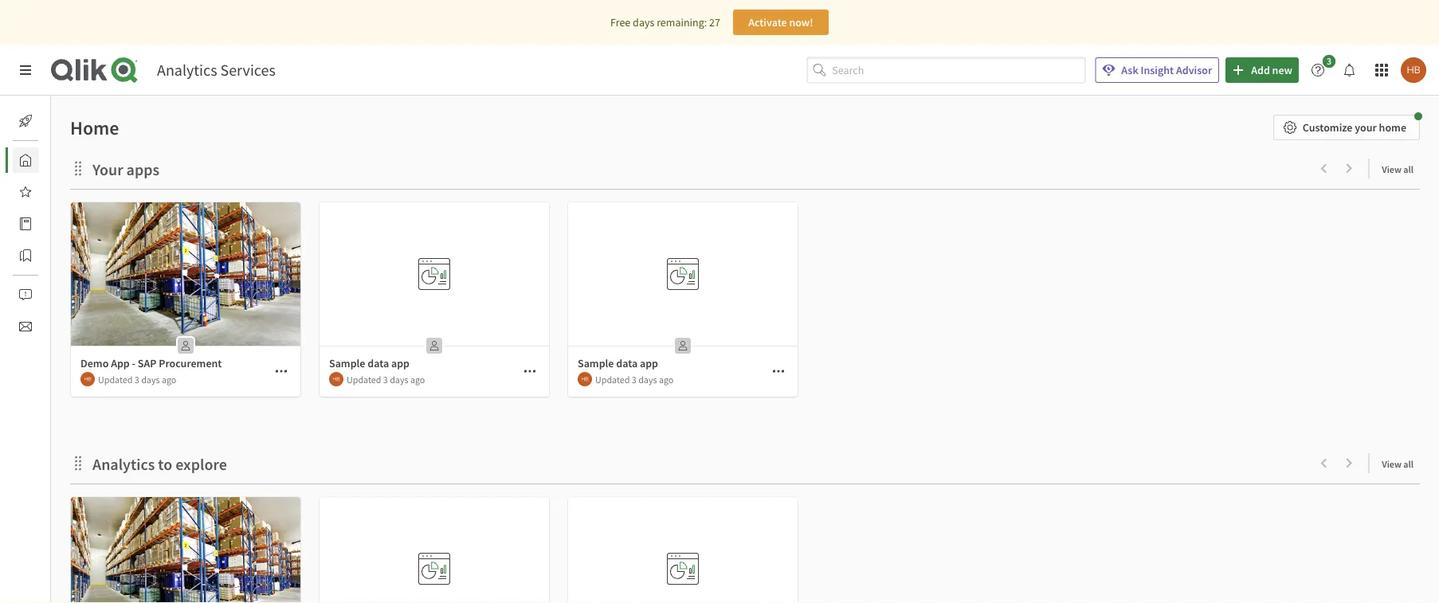 Task type: locate. For each thing, give the bounding box(es) containing it.
2 view all link from the top
[[1382, 453, 1420, 473]]

2 view all from the top
[[1382, 458, 1414, 470]]

days for first personal element from left
[[141, 373, 160, 386]]

2 data from the left
[[616, 356, 638, 371]]

3 updated 3 days ago from the left
[[595, 373, 674, 386]]

alerts image
[[19, 288, 32, 301]]

more actions image
[[524, 365, 536, 378], [772, 365, 785, 378]]

27
[[709, 15, 720, 29]]

1 vertical spatial all
[[1404, 458, 1414, 470]]

more actions image
[[275, 365, 288, 378]]

days for 1st personal element from the right
[[638, 373, 657, 386]]

-
[[132, 356, 136, 371]]

advisor
[[1176, 63, 1212, 77]]

howard brown image
[[1401, 57, 1426, 83], [80, 372, 95, 386], [329, 372, 343, 386], [578, 372, 592, 386]]

sap
[[138, 356, 157, 371]]

collections image
[[19, 249, 32, 262]]

procurement
[[159, 356, 222, 371]]

howard brown element for first personal element from left
[[80, 372, 95, 386]]

sample
[[329, 356, 365, 371], [578, 356, 614, 371]]

2 horizontal spatial howard brown element
[[578, 372, 592, 386]]

2 updated from the left
[[347, 373, 381, 386]]

1 horizontal spatial app
[[640, 356, 658, 371]]

explore
[[175, 455, 227, 475]]

move collection image
[[70, 161, 86, 177]]

1 vertical spatial analytics
[[92, 455, 155, 475]]

updated
[[98, 373, 133, 386], [347, 373, 381, 386], [595, 373, 630, 386]]

Search text field
[[832, 57, 1086, 83]]

activate now! link
[[733, 10, 829, 35]]

your
[[1355, 120, 1377, 135]]

1 vertical spatial view
[[1382, 458, 1402, 470]]

sample for 2nd personal element from right
[[329, 356, 365, 371]]

0 vertical spatial view all
[[1382, 163, 1414, 175]]

home
[[1379, 120, 1407, 135]]

1 horizontal spatial more actions image
[[772, 365, 785, 378]]

1 view from the top
[[1382, 163, 1402, 175]]

1 horizontal spatial sample
[[578, 356, 614, 371]]

2 howard brown element from the left
[[329, 372, 343, 386]]

0 vertical spatial home
[[70, 116, 119, 139]]

howard brown element for 1st personal element from the right
[[578, 372, 592, 386]]

analytics inside home main content
[[92, 455, 155, 475]]

app
[[391, 356, 410, 371], [640, 356, 658, 371]]

1 vertical spatial view all
[[1382, 458, 1414, 470]]

3 updated from the left
[[595, 373, 630, 386]]

1 more actions image from the left
[[524, 365, 536, 378]]

sample for 1st personal element from the right
[[578, 356, 614, 371]]

home inside home main content
[[70, 116, 119, 139]]

0 horizontal spatial analytics
[[92, 455, 155, 475]]

view for your apps
[[1382, 163, 1402, 175]]

0 vertical spatial analytics
[[157, 60, 217, 80]]

1 horizontal spatial data
[[616, 356, 638, 371]]

view all
[[1382, 163, 1414, 175], [1382, 458, 1414, 470]]

1 view all from the top
[[1382, 163, 1414, 175]]

analytics to explore link
[[92, 455, 233, 475]]

0 horizontal spatial sample data app
[[329, 356, 410, 371]]

0 horizontal spatial personal element
[[173, 333, 198, 359]]

0 horizontal spatial sample
[[329, 356, 365, 371]]

sample data app
[[329, 356, 410, 371], [578, 356, 658, 371]]

0 horizontal spatial howard brown element
[[80, 372, 95, 386]]

1 horizontal spatial updated
[[347, 373, 381, 386]]

ask insight advisor
[[1121, 63, 1212, 77]]

your apps link
[[92, 160, 166, 180]]

3
[[1327, 55, 1332, 67], [135, 373, 139, 386], [383, 373, 388, 386], [632, 373, 637, 386]]

0 vertical spatial all
[[1404, 163, 1414, 175]]

navigation pane element
[[0, 102, 87, 346]]

0 horizontal spatial data
[[368, 356, 389, 371]]

2 app from the left
[[640, 356, 658, 371]]

1 sample from the left
[[329, 356, 365, 371]]

2 horizontal spatial personal element
[[670, 333, 696, 359]]

home left your
[[51, 153, 79, 167]]

howard brown element
[[80, 372, 95, 386], [329, 372, 343, 386], [578, 372, 592, 386]]

view all link for your apps
[[1382, 159, 1420, 179]]

howard brown image for 2nd personal element from right
[[329, 372, 343, 386]]

1 ago from the left
[[162, 373, 176, 386]]

1 horizontal spatial sample data app
[[578, 356, 658, 371]]

catalog
[[51, 217, 87, 231]]

alerts link
[[13, 282, 78, 308]]

ask insight advisor button
[[1095, 57, 1219, 83]]

ago for first personal element from left
[[162, 373, 176, 386]]

getting started image
[[19, 115, 32, 128]]

2 horizontal spatial updated
[[595, 373, 630, 386]]

2 all from the top
[[1404, 458, 1414, 470]]

analytics left to
[[92, 455, 155, 475]]

1 horizontal spatial personal element
[[422, 333, 447, 359]]

0 horizontal spatial updated
[[98, 373, 133, 386]]

2 horizontal spatial updated 3 days ago
[[595, 373, 674, 386]]

view all for analytics to explore
[[1382, 458, 1414, 470]]

1 horizontal spatial analytics
[[157, 60, 217, 80]]

0 vertical spatial qlik sense app image
[[71, 202, 300, 346]]

all for your apps
[[1404, 163, 1414, 175]]

2 qlik sense app image from the top
[[71, 497, 300, 603]]

activate now!
[[748, 15, 813, 29]]

0 vertical spatial view all link
[[1382, 159, 1420, 179]]

1 vertical spatial qlik sense app image
[[71, 497, 300, 603]]

2 ago from the left
[[410, 373, 425, 386]]

0 horizontal spatial ago
[[162, 373, 176, 386]]

home up move collection icon
[[70, 116, 119, 139]]

your apps
[[92, 160, 159, 180]]

now!
[[789, 15, 813, 29]]

3 inside dropdown button
[[1327, 55, 1332, 67]]

all
[[1404, 163, 1414, 175], [1404, 458, 1414, 470]]

customize
[[1303, 120, 1353, 135]]

1 howard brown element from the left
[[80, 372, 95, 386]]

0 vertical spatial view
[[1382, 163, 1402, 175]]

qlik sense app image
[[71, 202, 300, 346], [71, 497, 300, 603]]

1 personal element from the left
[[173, 333, 198, 359]]

1 vertical spatial home
[[51, 153, 79, 167]]

view all for your apps
[[1382, 163, 1414, 175]]

2 more actions image from the left
[[772, 365, 785, 378]]

1 data from the left
[[368, 356, 389, 371]]

3 howard brown element from the left
[[578, 372, 592, 386]]

1 horizontal spatial howard brown element
[[329, 372, 343, 386]]

0 horizontal spatial more actions image
[[524, 365, 536, 378]]

2 horizontal spatial ago
[[659, 373, 674, 386]]

days
[[633, 15, 655, 29], [141, 373, 160, 386], [390, 373, 408, 386], [638, 373, 657, 386]]

2 updated 3 days ago from the left
[[347, 373, 425, 386]]

view all link
[[1382, 159, 1420, 179], [1382, 453, 1420, 473]]

home
[[70, 116, 119, 139], [51, 153, 79, 167]]

0 horizontal spatial updated 3 days ago
[[98, 373, 176, 386]]

1 qlik sense app image from the top
[[71, 202, 300, 346]]

ask
[[1121, 63, 1139, 77]]

2 view from the top
[[1382, 458, 1402, 470]]

data
[[368, 356, 389, 371], [616, 356, 638, 371]]

1 all from the top
[[1404, 163, 1414, 175]]

ago
[[162, 373, 176, 386], [410, 373, 425, 386], [659, 373, 674, 386]]

1 horizontal spatial updated 3 days ago
[[347, 373, 425, 386]]

more actions image for 2nd personal element from right
[[524, 365, 536, 378]]

updated 3 days ago
[[98, 373, 176, 386], [347, 373, 425, 386], [595, 373, 674, 386]]

1 horizontal spatial ago
[[410, 373, 425, 386]]

0 horizontal spatial app
[[391, 356, 410, 371]]

1 sample data app from the left
[[329, 356, 410, 371]]

activate
[[748, 15, 787, 29]]

analytics left services
[[157, 60, 217, 80]]

1 view all link from the top
[[1382, 159, 1420, 179]]

analytics
[[157, 60, 217, 80], [92, 455, 155, 475]]

1 vertical spatial view all link
[[1382, 453, 1420, 473]]

to
[[158, 455, 172, 475]]

2 sample from the left
[[578, 356, 614, 371]]

personal element
[[173, 333, 198, 359], [422, 333, 447, 359], [670, 333, 696, 359]]

1 app from the left
[[391, 356, 410, 371]]

view
[[1382, 163, 1402, 175], [1382, 458, 1402, 470]]

insight
[[1141, 63, 1174, 77]]

remaining:
[[657, 15, 707, 29]]

1 updated from the left
[[98, 373, 133, 386]]

3 ago from the left
[[659, 373, 674, 386]]

analytics services element
[[157, 60, 276, 80]]

data for howard brown image corresponding to 2nd personal element from right
[[368, 356, 389, 371]]

apps
[[126, 160, 159, 180]]



Task type: vqa. For each thing, say whether or not it's contained in the screenshot.
3
yes



Task type: describe. For each thing, give the bounding box(es) containing it.
searchbar element
[[807, 57, 1086, 83]]

analytics services
[[157, 60, 276, 80]]

customize your home button
[[1273, 115, 1420, 140]]

subscriptions image
[[19, 320, 32, 333]]

2 personal element from the left
[[422, 333, 447, 359]]

open sidebar menu image
[[19, 64, 32, 77]]

howard brown image for 1st personal element from the right
[[578, 372, 592, 386]]

more actions image for 1st personal element from the right
[[772, 365, 785, 378]]

data for 1st personal element from the right howard brown image
[[616, 356, 638, 371]]

ago for 1st personal element from the right
[[659, 373, 674, 386]]

days for 2nd personal element from right
[[390, 373, 408, 386]]

your
[[92, 160, 123, 180]]

add new
[[1251, 63, 1293, 77]]

free days remaining: 27
[[610, 15, 720, 29]]

updated for howard brown element associated with first personal element from left
[[98, 373, 133, 386]]

all for analytics to explore
[[1404, 458, 1414, 470]]

alerts
[[51, 288, 78, 302]]

demo app - sap procurement
[[80, 356, 222, 371]]

free
[[610, 15, 631, 29]]

customize your home
[[1303, 120, 1407, 135]]

favorites image
[[19, 186, 32, 198]]

3 personal element from the left
[[670, 333, 696, 359]]

analytics to explore
[[92, 455, 227, 475]]

home main content
[[45, 96, 1439, 603]]

home inside home link
[[51, 153, 79, 167]]

add new button
[[1226, 57, 1299, 83]]

analytics for analytics to explore
[[92, 455, 155, 475]]

home link
[[13, 147, 79, 173]]

analytics for analytics services
[[157, 60, 217, 80]]

3 button
[[1305, 55, 1340, 83]]

updated for howard brown element associated with 2nd personal element from right
[[347, 373, 381, 386]]

move collection image
[[70, 455, 86, 471]]

catalog link
[[13, 211, 87, 237]]

services
[[220, 60, 276, 80]]

1 updated 3 days ago from the left
[[98, 373, 176, 386]]

app
[[111, 356, 130, 371]]

ago for 2nd personal element from right
[[410, 373, 425, 386]]

demo
[[80, 356, 109, 371]]

view all link for analytics to explore
[[1382, 453, 1420, 473]]

app for 2nd personal element from right
[[391, 356, 410, 371]]

add
[[1251, 63, 1270, 77]]

howard brown image for first personal element from left
[[80, 372, 95, 386]]

app for 1st personal element from the right
[[640, 356, 658, 371]]

updated for 1st personal element from the right's howard brown element
[[595, 373, 630, 386]]

view for analytics to explore
[[1382, 458, 1402, 470]]

2 sample data app from the left
[[578, 356, 658, 371]]

new
[[1272, 63, 1293, 77]]

howard brown element for 2nd personal element from right
[[329, 372, 343, 386]]



